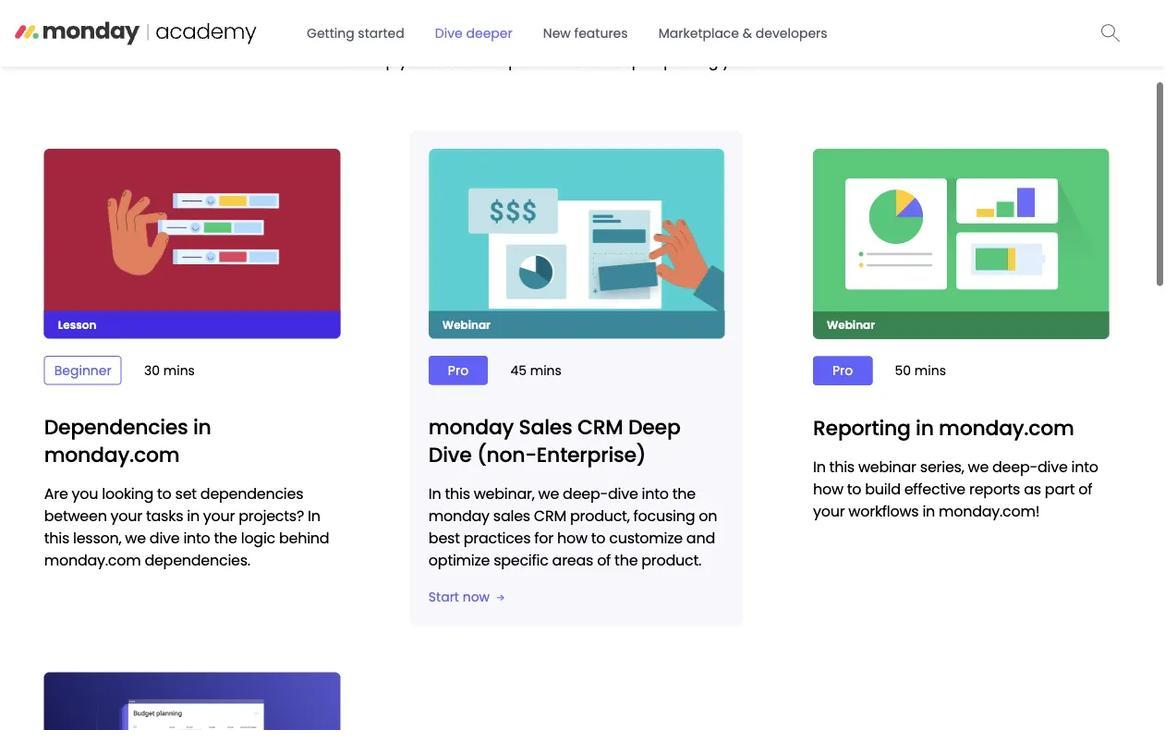 Task type: vqa. For each thing, say whether or not it's contained in the screenshot.
team
no



Task type: locate. For each thing, give the bounding box(es) containing it.
1 vertical spatial dive
[[608, 483, 639, 504]]

pro left '45'
[[448, 361, 469, 379]]

2 horizontal spatial this
[[830, 456, 855, 477]]

deep- inside in this webinar, we deep-dive into the monday sales crm product, focusing on best practices for how to customize and optimize specific areas of the product.
[[563, 483, 608, 504]]

dive up use
[[435, 24, 463, 42]]

mins right 50
[[915, 362, 947, 380]]

crm
[[578, 413, 624, 441], [534, 506, 567, 526]]

dive
[[435, 24, 463, 42], [429, 441, 472, 469]]

this inside in this webinar series, we deep-dive into how to build effective reports as part of your workflows in monday.com!
[[830, 456, 855, 477]]

1 horizontal spatial crm
[[578, 413, 624, 441]]

deep-
[[993, 456, 1038, 477], [563, 483, 608, 504]]

1 horizontal spatial workflows
[[849, 500, 919, 521]]

we up reports
[[969, 456, 989, 477]]

to left build
[[848, 478, 862, 499]]

0 vertical spatial into
[[1072, 456, 1099, 477]]

2 horizontal spatial dive
[[1038, 456, 1068, 477]]

0 horizontal spatial mins
[[163, 361, 195, 380]]

0 horizontal spatial crm
[[534, 506, 567, 526]]

focusing
[[634, 506, 696, 526]]

monday.com!
[[939, 500, 1040, 521]]

2 horizontal spatial we
[[969, 456, 989, 477]]

in up best
[[429, 483, 442, 504]]

the down customize
[[615, 550, 638, 571]]

crm inside monday sales crm deep dive (non-enterprise)
[[578, 413, 624, 441]]

dive inside the are you looking to set dependencies between your tasks in your projects? in this lesson, we dive into the logic behind monday.com dependencies.
[[150, 528, 180, 549]]

workflows down build
[[849, 500, 919, 521]]

crm up for
[[534, 506, 567, 526]]

2 horizontal spatial in
[[814, 456, 826, 477]]

1 horizontal spatial of
[[597, 550, 611, 571]]

0 horizontal spatial in
[[308, 506, 321, 527]]

1 horizontal spatial dive
[[608, 483, 639, 504]]

into inside in this webinar, we deep-dive into the monday sales crm product, focusing on best practices for how to customize and optimize specific areas of the product.
[[642, 483, 669, 504]]

1 horizontal spatial webinar
[[828, 317, 876, 333]]

0 horizontal spatial deep-
[[563, 483, 608, 504]]

2 monday from the top
[[429, 506, 490, 526]]

of right part
[[1079, 478, 1093, 499]]

1 vertical spatial this
[[445, 483, 470, 504]]

workflows inside in this webinar series, we deep-dive into how to build effective reports as part of your workflows in monday.com!
[[849, 500, 919, 521]]

new features
[[544, 24, 628, 42]]

we
[[969, 456, 989, 477], [539, 483, 560, 504], [125, 528, 146, 549]]

monday.com inside the are you looking to set dependencies between your tasks in your projects? in this lesson, we dive into the logic behind monday.com dependencies.
[[44, 550, 141, 571]]

monday.com for dependencies in monday.com
[[44, 441, 180, 469]]

dive deeper link
[[424, 17, 524, 49]]

0 vertical spatial in
[[814, 456, 826, 477]]

in inside dependencies in monday.com
[[193, 413, 211, 441]]

dive
[[1038, 456, 1068, 477], [608, 483, 639, 504], [150, 528, 180, 549]]

monday.com down lesson,
[[44, 550, 141, 571]]

1 horizontal spatial to
[[592, 528, 606, 549]]

deep- up as
[[993, 456, 1038, 477]]

in inside the are you looking to set dependencies between your tasks in your projects? in this lesson, we dive into the logic behind monday.com dependencies.
[[308, 506, 321, 527]]

of inside in this webinar, we deep-dive into the monday sales crm product, focusing on best practices for how to customize and optimize specific areas of the product.
[[597, 550, 611, 571]]

0 horizontal spatial this
[[44, 528, 69, 549]]

in down reporting
[[814, 456, 826, 477]]

1 horizontal spatial deep-
[[993, 456, 1038, 477]]

to down product,
[[592, 528, 606, 549]]

this down between
[[44, 528, 69, 549]]

2 vertical spatial we
[[125, 528, 146, 549]]

in this webinar series, we deep-dive into how to build effective reports as part of your workflows in monday.com!
[[814, 456, 1099, 521]]

and
[[575, 50, 603, 71], [687, 528, 716, 549]]

between
[[44, 506, 107, 527]]

monday sales crm deep dive (non-enterprise)
[[429, 413, 681, 469]]

0 vertical spatial dive
[[1038, 456, 1068, 477]]

your down the 'dependencies'
[[203, 506, 235, 527]]

behind
[[279, 528, 330, 549]]

reports
[[970, 478, 1021, 499]]

1 horizontal spatial this
[[445, 483, 470, 504]]

in inside in this webinar series, we deep-dive into how to build effective reports as part of your workflows in monday.com!
[[814, 456, 826, 477]]

your
[[399, 50, 431, 71], [722, 50, 754, 71], [814, 500, 845, 521], [111, 506, 142, 527], [203, 506, 235, 527]]

1 vertical spatial in
[[429, 483, 442, 504]]

start
[[429, 588, 460, 606]]

1 horizontal spatial into
[[642, 483, 669, 504]]

workflows
[[758, 50, 828, 71], [849, 500, 919, 521]]

into up 'dependencies.'
[[183, 528, 210, 549]]

0 vertical spatial monday
[[429, 413, 514, 441]]

1 horizontal spatial mins
[[531, 361, 562, 379]]

0 vertical spatial and
[[575, 50, 603, 71]]

logic
[[241, 528, 276, 549]]

dependencies
[[201, 484, 303, 504]]

are you looking to set dependencies between your tasks in your projects? in this lesson, we dive into the logic behind monday.com dependencies.
[[44, 484, 330, 571]]

dependencies.
[[145, 550, 250, 571]]

monday.com inside dependencies in monday.com
[[44, 441, 180, 469]]

of right areas
[[597, 550, 611, 571]]

1 vertical spatial we
[[539, 483, 560, 504]]

2 vertical spatial dive
[[150, 528, 180, 549]]

getting
[[307, 24, 355, 42]]

enterprise)
[[537, 441, 647, 469]]

in
[[814, 456, 826, 477], [429, 483, 442, 504], [308, 506, 321, 527]]

pro up reporting
[[833, 362, 854, 380]]

dive up part
[[1038, 456, 1068, 477]]

into
[[1072, 456, 1099, 477], [642, 483, 669, 504], [183, 528, 210, 549]]

in inside in this webinar, we deep-dive into the monday sales crm product, focusing on best practices for how to customize and optimize specific areas of the product.
[[429, 483, 442, 504]]

1 horizontal spatial how
[[814, 478, 844, 499]]

1 vertical spatial and
[[687, 528, 716, 549]]

for
[[535, 528, 554, 549]]

1 vertical spatial workflows
[[849, 500, 919, 521]]

in down set
[[187, 506, 200, 527]]

in for reporting in monday.com
[[814, 456, 826, 477]]

2 vertical spatial of
[[597, 550, 611, 571]]

0 horizontal spatial dive
[[150, 528, 180, 549]]

crm inside in this webinar, we deep-dive into the monday sales crm product, focusing on best practices for how to customize and optimize specific areas of the product.
[[534, 506, 567, 526]]

0 horizontal spatial into
[[183, 528, 210, 549]]

features
[[575, 24, 628, 42]]

this up best
[[445, 483, 470, 504]]

use
[[435, 50, 461, 71]]

1 vertical spatial crm
[[534, 506, 567, 526]]

1 horizontal spatial and
[[687, 528, 716, 549]]

of right use
[[464, 50, 478, 71]]

into up part
[[1072, 456, 1099, 477]]

1 horizontal spatial we
[[539, 483, 560, 504]]

1 vertical spatial how
[[558, 528, 588, 549]]

2 horizontal spatial into
[[1072, 456, 1099, 477]]

pro
[[448, 361, 469, 379], [833, 362, 854, 380]]

2 vertical spatial in
[[308, 506, 321, 527]]

to
[[848, 478, 862, 499], [157, 484, 172, 504], [592, 528, 606, 549]]

0 horizontal spatial of
[[464, 50, 478, 71]]

0 vertical spatial workflows
[[758, 50, 828, 71]]

1 horizontal spatial pro
[[833, 362, 854, 380]]

this down reporting
[[830, 456, 855, 477]]

of
[[464, 50, 478, 71], [1079, 478, 1093, 499], [597, 550, 611, 571]]

reporting
[[814, 414, 911, 442]]

dive inside monday sales crm deep dive (non-enterprise)
[[429, 441, 472, 469]]

monday
[[429, 413, 514, 441], [429, 506, 490, 526]]

we right lesson,
[[125, 528, 146, 549]]

practices
[[464, 528, 531, 549]]

0 vertical spatial deep-
[[993, 456, 1038, 477]]

2 horizontal spatial of
[[1079, 478, 1093, 499]]

1 vertical spatial of
[[1079, 478, 1093, 499]]

we inside in this webinar, we deep-dive into the monday sales crm product, focusing on best practices for how to customize and optimize specific areas of the product.
[[539, 483, 560, 504]]

started
[[358, 24, 405, 42]]

in
[[193, 413, 211, 441], [916, 414, 935, 442], [923, 500, 936, 521], [187, 506, 200, 527]]

in up behind at the left of the page
[[308, 506, 321, 527]]

best
[[429, 528, 460, 549]]

webinar for reporting in monday.com
[[828, 317, 876, 333]]

marketplace & developers
[[659, 24, 828, 42]]

1 vertical spatial into
[[642, 483, 669, 504]]

the left "logic"
[[214, 528, 237, 549]]

mins for dependencies
[[163, 361, 195, 380]]

the
[[482, 50, 505, 71], [673, 483, 696, 504], [214, 528, 237, 549], [615, 550, 638, 571]]

to left set
[[157, 484, 172, 504]]

dependencies in monday.com
[[44, 413, 211, 469]]

mins right 30
[[163, 361, 195, 380]]

customize
[[610, 528, 683, 549]]

1 monday from the top
[[429, 413, 514, 441]]

0 vertical spatial this
[[830, 456, 855, 477]]

product.
[[642, 550, 702, 571]]

beginner
[[54, 361, 112, 380]]

how up areas
[[558, 528, 588, 549]]

1 vertical spatial dive
[[429, 441, 472, 469]]

in down effective
[[923, 500, 936, 521]]

45 mins
[[511, 361, 562, 379]]

1 horizontal spatial in
[[429, 483, 442, 504]]

webinar
[[443, 317, 491, 332], [828, 317, 876, 333]]

2 vertical spatial into
[[183, 528, 210, 549]]

reporting in monday.com
[[814, 414, 1075, 442]]

(non-
[[477, 441, 537, 469]]

0 horizontal spatial webinar
[[443, 317, 491, 332]]

dive down 'tasks'
[[150, 528, 180, 549]]

part
[[1046, 478, 1076, 499]]

monday up best
[[429, 506, 490, 526]]

0 vertical spatial we
[[969, 456, 989, 477]]

dive left (non-
[[429, 441, 472, 469]]

as
[[1025, 478, 1042, 499]]

and down 'on' on the bottom right of page
[[687, 528, 716, 549]]

now
[[463, 588, 490, 606]]

0 vertical spatial how
[[814, 478, 844, 499]]

workflows down 'developers'
[[758, 50, 828, 71]]

0 horizontal spatial pro
[[448, 361, 469, 379]]

mins right '45'
[[531, 361, 562, 379]]

new features link
[[532, 17, 639, 49]]

0 horizontal spatial we
[[125, 528, 146, 549]]

mins for reporting
[[915, 362, 947, 380]]

we right "webinar," on the bottom
[[539, 483, 560, 504]]

how
[[814, 478, 844, 499], [558, 528, 588, 549]]

and down new features
[[575, 50, 603, 71]]

marketplace
[[659, 24, 740, 42]]

1 vertical spatial deep-
[[563, 483, 608, 504]]

2 horizontal spatial mins
[[915, 362, 947, 380]]

academy logo image
[[14, 15, 275, 46]]

into up focusing
[[642, 483, 669, 504]]

mins
[[531, 361, 562, 379], [163, 361, 195, 380], [915, 362, 947, 380]]

monday.com
[[940, 414, 1075, 442], [44, 441, 180, 469], [44, 550, 141, 571]]

monday inside monday sales crm deep dive (non-enterprise)
[[429, 413, 514, 441]]

marketplace & developers link
[[648, 17, 839, 49]]

1 vertical spatial monday
[[429, 506, 490, 526]]

deep- up product,
[[563, 483, 608, 504]]

effective
[[905, 478, 966, 499]]

to inside in this webinar, we deep-dive into the monday sales crm product, focusing on best practices for how to customize and optimize specific areas of the product.
[[592, 528, 606, 549]]

monday.com up looking
[[44, 441, 180, 469]]

monday.com up reports
[[940, 414, 1075, 442]]

monday down '45'
[[429, 413, 514, 441]]

0 horizontal spatial and
[[575, 50, 603, 71]]

we inside the are you looking to set dependencies between your tasks in your projects? in this lesson, we dive into the logic behind monday.com dependencies.
[[125, 528, 146, 549]]

0 horizontal spatial how
[[558, 528, 588, 549]]

this inside in this webinar, we deep-dive into the monday sales crm product, focusing on best practices for how to customize and optimize specific areas of the product.
[[445, 483, 470, 504]]

crm left the deep on the right of the page
[[578, 413, 624, 441]]

how left build
[[814, 478, 844, 499]]

0 vertical spatial crm
[[578, 413, 624, 441]]

dive up product,
[[608, 483, 639, 504]]

in down 30 mins
[[193, 413, 211, 441]]

icon image
[[497, 595, 505, 601]]

this
[[830, 456, 855, 477], [445, 483, 470, 504], [44, 528, 69, 549]]

0 horizontal spatial to
[[157, 484, 172, 504]]

2 vertical spatial this
[[44, 528, 69, 549]]

in this webinar, we deep-dive into the monday sales crm product, focusing on best practices for how to customize and optimize specific areas of the product.
[[429, 483, 718, 571]]

2 horizontal spatial to
[[848, 478, 862, 499]]

this inside the are you looking to set dependencies between your tasks in your projects? in this lesson, we dive into the logic behind monday.com dependencies.
[[44, 528, 69, 549]]

your down reporting
[[814, 500, 845, 521]]



Task type: describe. For each thing, give the bounding box(es) containing it.
the inside the are you looking to set dependencies between your tasks in your projects? in this lesson, we dive into the logic behind monday.com dependencies.
[[214, 528, 237, 549]]

0 vertical spatial dive
[[435, 24, 463, 42]]

getting started
[[307, 24, 405, 42]]

dive inside in this webinar, we deep-dive into the monday sales crm product, focusing on best practices for how to customize and optimize specific areas of the product.
[[608, 483, 639, 504]]

tasks
[[146, 506, 183, 527]]

level
[[338, 50, 373, 71]]

series,
[[921, 456, 965, 477]]

improving
[[646, 50, 719, 71]]

webinar
[[859, 456, 917, 477]]

sales
[[494, 506, 531, 526]]

new
[[544, 24, 571, 42]]

0 horizontal spatial workflows
[[758, 50, 828, 71]]

in up series,
[[916, 414, 935, 442]]

pro for monday
[[448, 361, 469, 379]]

dive inside in this webinar series, we deep-dive into how to build effective reports as part of your workflows in monday.com!
[[1038, 456, 1068, 477]]

the down deeper on the top
[[482, 50, 505, 71]]

the up focusing
[[673, 483, 696, 504]]

lesson
[[58, 317, 96, 332]]

pro for reporting
[[833, 362, 854, 380]]

your inside in this webinar series, we deep-dive into how to build effective reports as part of your workflows in monday.com!
[[814, 500, 845, 521]]

platform
[[509, 50, 571, 71]]

are
[[44, 484, 68, 504]]

how inside in this webinar, we deep-dive into the monday sales crm product, focusing on best practices for how to customize and optimize specific areas of the product.
[[558, 528, 588, 549]]

specific
[[494, 550, 549, 571]]

into inside in this webinar series, we deep-dive into how to build effective reports as part of your workflows in monday.com!
[[1072, 456, 1099, 477]]

&
[[743, 24, 753, 42]]

product,
[[570, 506, 630, 526]]

webinar for monday sales crm deep dive (non-enterprise)
[[443, 317, 491, 332]]

search logo image
[[1102, 23, 1122, 42]]

sales
[[519, 413, 573, 441]]

keep
[[607, 50, 642, 71]]

this for monday sales crm deep dive (non-enterprise)
[[445, 483, 470, 504]]

developers
[[756, 24, 828, 42]]

into inside the are you looking to set dependencies between your tasks in your projects? in this lesson, we dive into the logic behind monday.com dependencies.
[[183, 528, 210, 549]]

start now
[[429, 588, 490, 606]]

50 mins
[[896, 362, 947, 380]]

30
[[144, 361, 160, 380]]

dependencies
[[44, 413, 188, 441]]

webinar,
[[474, 483, 535, 504]]

level up your use of the platform and keep improving your workflows
[[338, 50, 828, 71]]

dive deeper
[[435, 24, 513, 42]]

looking
[[102, 484, 154, 504]]

on
[[699, 506, 718, 526]]

30 mins
[[144, 361, 195, 380]]

up
[[377, 50, 396, 71]]

your down marketplace & developers
[[722, 50, 754, 71]]

deep- inside in this webinar series, we deep-dive into how to build effective reports as part of your workflows in monday.com!
[[993, 456, 1038, 477]]

in inside the are you looking to set dependencies between your tasks in your projects? in this lesson, we dive into the logic behind monday.com dependencies.
[[187, 506, 200, 527]]

start now link
[[429, 588, 505, 606]]

optimize
[[429, 550, 490, 571]]

your down looking
[[111, 506, 142, 527]]

monday.com for reporting in monday.com
[[940, 414, 1075, 442]]

getting started link
[[296, 17, 416, 49]]

set
[[175, 484, 197, 504]]

your right the up
[[399, 50, 431, 71]]

mins for monday
[[531, 361, 562, 379]]

areas
[[553, 550, 594, 571]]

of inside in this webinar series, we deep-dive into how to build effective reports as part of your workflows in monday.com!
[[1079, 478, 1093, 499]]

45
[[511, 361, 527, 379]]

deeper
[[466, 24, 513, 42]]

in inside in this webinar series, we deep-dive into how to build effective reports as part of your workflows in monday.com!
[[923, 500, 936, 521]]

50
[[896, 362, 912, 380]]

build
[[866, 478, 901, 499]]

how inside in this webinar series, we deep-dive into how to build effective reports as part of your workflows in monday.com!
[[814, 478, 844, 499]]

monday inside in this webinar, we deep-dive into the monday sales crm product, focusing on best practices for how to customize and optimize specific areas of the product.
[[429, 506, 490, 526]]

you
[[72, 484, 98, 504]]

0 vertical spatial of
[[464, 50, 478, 71]]

and inside in this webinar, we deep-dive into the monday sales crm product, focusing on best practices for how to customize and optimize specific areas of the product.
[[687, 528, 716, 549]]

we inside in this webinar series, we deep-dive into how to build effective reports as part of your workflows in monday.com!
[[969, 456, 989, 477]]

deep
[[629, 413, 681, 441]]

in for monday sales crm deep dive (non-enterprise)
[[429, 483, 442, 504]]

lesson,
[[73, 528, 121, 549]]

to inside the are you looking to set dependencies between your tasks in your projects? in this lesson, we dive into the logic behind monday.com dependencies.
[[157, 484, 172, 504]]

to inside in this webinar series, we deep-dive into how to build effective reports as part of your workflows in monday.com!
[[848, 478, 862, 499]]

projects?
[[239, 506, 304, 527]]

this for reporting in monday.com
[[830, 456, 855, 477]]



